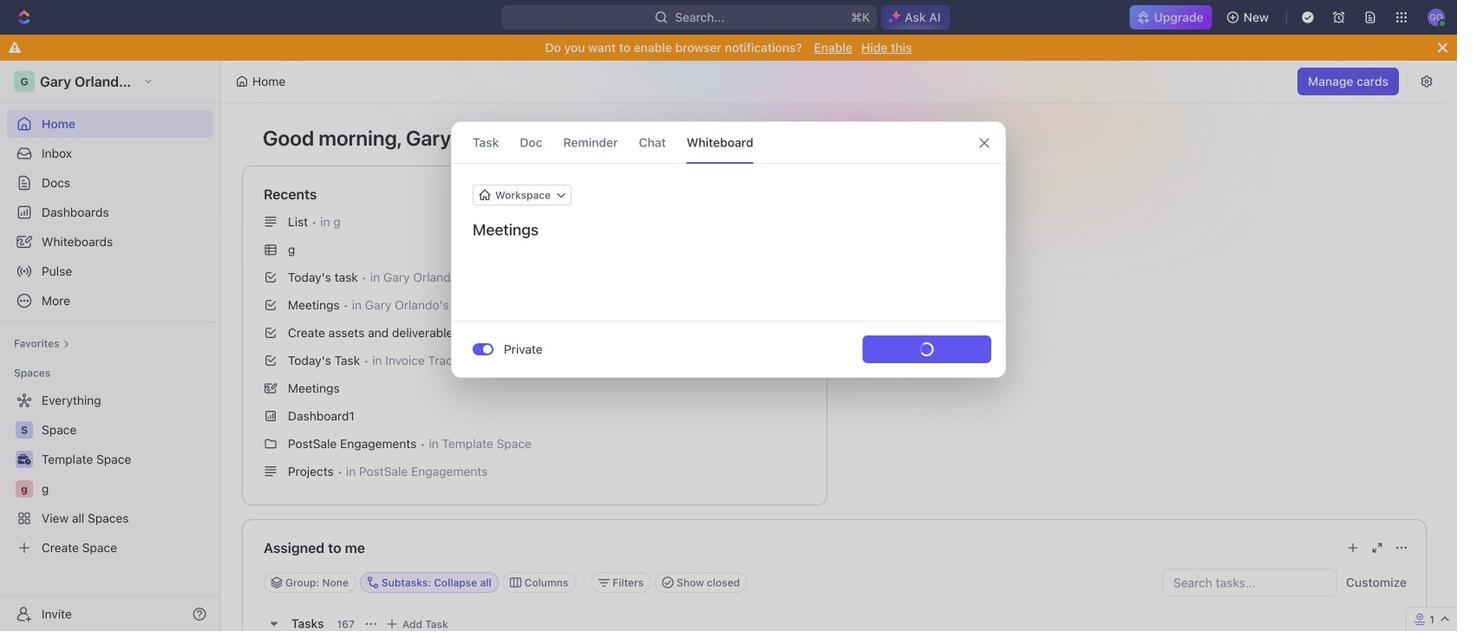 Task type: locate. For each thing, give the bounding box(es) containing it.
dialog
[[451, 121, 1006, 378]]

tree
[[7, 387, 213, 562]]

Name this Whiteboard... field
[[452, 220, 1006, 240]]



Task type: describe. For each thing, give the bounding box(es) containing it.
sidebar navigation
[[0, 61, 221, 632]]

Search tasks... text field
[[1163, 570, 1337, 596]]

tree inside the sidebar navigation
[[7, 387, 213, 562]]



Task type: vqa. For each thing, say whether or not it's contained in the screenshot.
inbox. to the right
no



